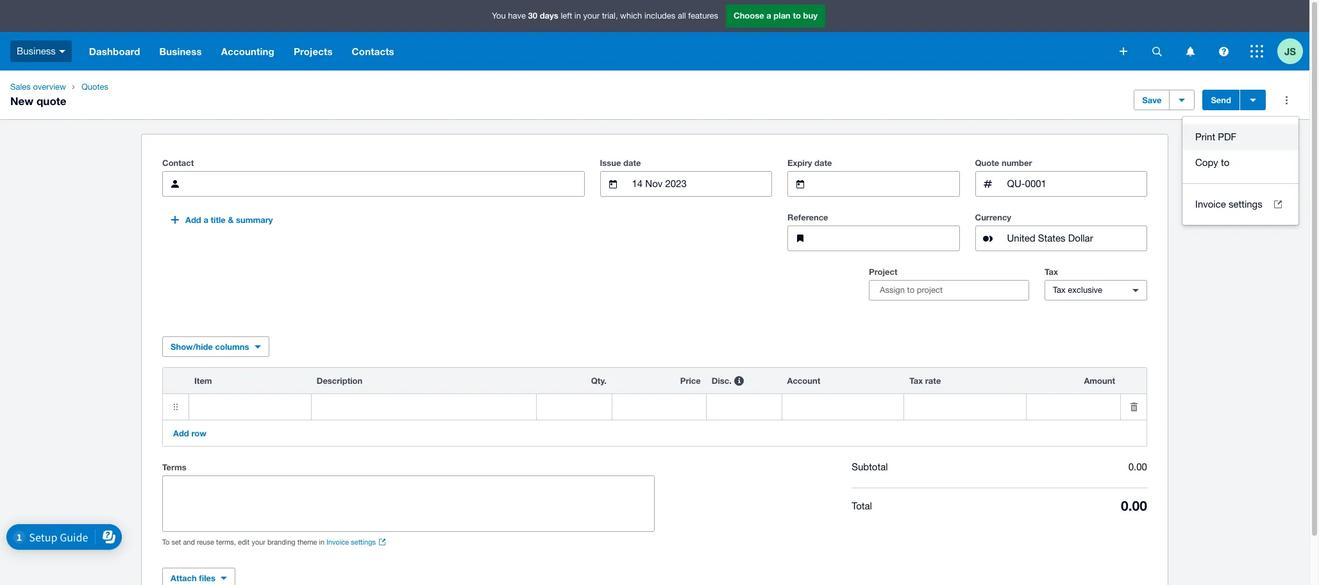 Task type: locate. For each thing, give the bounding box(es) containing it.
contacts
[[352, 46, 395, 57]]

1 vertical spatial add
[[173, 429, 189, 439]]

1 horizontal spatial to
[[1222, 157, 1230, 168]]

0 horizontal spatial invoice settings link
[[327, 538, 386, 548]]

tax up tax exclusive
[[1045, 267, 1059, 277]]

Disc. field
[[707, 395, 782, 420]]

Account field
[[783, 395, 904, 420]]

0.00 for subtotal
[[1129, 462, 1148, 473]]

0 horizontal spatial business
[[17, 45, 56, 56]]

to left buy
[[793, 10, 801, 21]]

0 vertical spatial to
[[793, 10, 801, 21]]

0 vertical spatial settings
[[1229, 199, 1263, 210]]

plan
[[774, 10, 791, 21]]

Quote number text field
[[1007, 172, 1147, 196]]

Reference text field
[[819, 227, 960, 251]]

business
[[17, 45, 56, 56], [159, 46, 202, 57]]

0 vertical spatial tax
[[1045, 267, 1059, 277]]

1 horizontal spatial a
[[767, 10, 772, 21]]

quotes
[[81, 82, 108, 92]]

date for expiry date
[[815, 158, 833, 168]]

account
[[788, 376, 821, 386]]

0 horizontal spatial in
[[319, 539, 325, 547]]

terms
[[162, 463, 187, 473]]

0 vertical spatial invoice
[[1196, 199, 1227, 210]]

send
[[1212, 95, 1232, 105]]

1 horizontal spatial settings
[[1229, 199, 1263, 210]]

expiry
[[788, 158, 813, 168]]

attach files button
[[162, 569, 236, 586]]

item
[[194, 376, 212, 386]]

list box
[[1183, 117, 1299, 225]]

sales overview
[[10, 82, 66, 92]]

0 horizontal spatial settings
[[351, 539, 376, 547]]

Price field
[[613, 395, 706, 420]]

in
[[575, 11, 581, 21], [319, 539, 325, 547]]

1 vertical spatial invoice
[[327, 539, 349, 547]]

Amount field
[[1027, 395, 1121, 420]]

add left title on the left of the page
[[185, 215, 201, 225]]

group
[[1183, 117, 1299, 225]]

drag handle image
[[163, 395, 189, 420]]

banner containing js
[[0, 0, 1310, 71]]

business button
[[0, 32, 79, 71]]

date
[[624, 158, 641, 168], [815, 158, 833, 168]]

a left 'plan'
[[767, 10, 772, 21]]

0 vertical spatial your
[[584, 11, 600, 21]]

tax left exclusive
[[1054, 286, 1066, 295]]

features
[[689, 11, 719, 21]]

tax rate
[[910, 376, 942, 386]]

1 vertical spatial a
[[204, 215, 208, 225]]

banner
[[0, 0, 1310, 71]]

add row button
[[166, 424, 214, 444]]

in right left
[[575, 11, 581, 21]]

files
[[199, 574, 216, 584]]

add a title & summary
[[185, 215, 273, 225]]

show/hide
[[171, 342, 213, 352]]

project
[[870, 267, 898, 277]]

0 horizontal spatial your
[[252, 539, 266, 547]]

show/hide columns
[[171, 342, 249, 352]]

settings right theme
[[351, 539, 376, 547]]

svg image inside business popup button
[[59, 50, 65, 53]]

summary
[[236, 215, 273, 225]]

days
[[540, 10, 559, 21]]

add left row
[[173, 429, 189, 439]]

0 vertical spatial 0.00
[[1129, 462, 1148, 473]]

0 vertical spatial invoice settings link
[[1183, 192, 1299, 218]]

to set and reuse terms, edit your branding theme in invoice settings
[[162, 539, 376, 547]]

1 vertical spatial to
[[1222, 157, 1230, 168]]

1 vertical spatial tax
[[1054, 286, 1066, 295]]

tax for tax rate
[[910, 376, 924, 386]]

contact
[[162, 158, 194, 168]]

1 horizontal spatial business
[[159, 46, 202, 57]]

settings
[[1229, 199, 1263, 210], [351, 539, 376, 547]]

reference
[[788, 212, 829, 223]]

remove row image
[[1122, 395, 1147, 420]]

a
[[767, 10, 772, 21], [204, 215, 208, 225]]

0.00 for total
[[1122, 499, 1148, 515]]

date right issue
[[624, 158, 641, 168]]

svg image
[[1251, 45, 1264, 58]]

a inside add a title & summary button
[[204, 215, 208, 225]]

your left trial,
[[584, 11, 600, 21]]

reuse
[[197, 539, 214, 547]]

1 vertical spatial settings
[[351, 539, 376, 547]]

settings down copy to "button"
[[1229, 199, 1263, 210]]

svg image
[[1153, 47, 1162, 56], [1187, 47, 1195, 56], [1220, 47, 1229, 56], [1120, 47, 1128, 55], [59, 50, 65, 53]]

to inside banner
[[793, 10, 801, 21]]

2 date from the left
[[815, 158, 833, 168]]

30
[[529, 10, 538, 21]]

in right theme
[[319, 539, 325, 547]]

tax inside popup button
[[1054, 286, 1066, 295]]

send button
[[1203, 90, 1240, 110]]

Contact field
[[193, 172, 584, 196]]

add for add row
[[173, 429, 189, 439]]

Qty. field
[[537, 395, 612, 420]]

Description text field
[[312, 395, 536, 420]]

tax inside line items element
[[910, 376, 924, 386]]

title
[[211, 215, 226, 225]]

choose a plan to buy
[[734, 10, 818, 21]]

copy
[[1196, 157, 1219, 168]]

your right edit
[[252, 539, 266, 547]]

1 horizontal spatial in
[[575, 11, 581, 21]]

currency
[[976, 212, 1012, 223]]

add
[[185, 215, 201, 225], [173, 429, 189, 439]]

business inside dropdown button
[[159, 46, 202, 57]]

0 horizontal spatial a
[[204, 215, 208, 225]]

Issue date field
[[631, 172, 772, 196]]

tax
[[1045, 267, 1059, 277], [1054, 286, 1066, 295], [910, 376, 924, 386]]

dashboard link
[[79, 32, 150, 71]]

add a title & summary button
[[162, 210, 281, 230]]

a left title on the left of the page
[[204, 215, 208, 225]]

add inside line items element
[[173, 429, 189, 439]]

and
[[183, 539, 195, 547]]

trial,
[[602, 11, 618, 21]]

your inside you have 30 days left in your trial, which includes all features
[[584, 11, 600, 21]]

you
[[492, 11, 506, 21]]

0 vertical spatial in
[[575, 11, 581, 21]]

1 vertical spatial your
[[252, 539, 266, 547]]

1 horizontal spatial invoice
[[1196, 199, 1227, 210]]

1 horizontal spatial date
[[815, 158, 833, 168]]

to right copy
[[1222, 157, 1230, 168]]

0 horizontal spatial invoice
[[327, 539, 349, 547]]

invoice
[[1196, 199, 1227, 210], [327, 539, 349, 547]]

1 date from the left
[[624, 158, 641, 168]]

0.00
[[1129, 462, 1148, 473], [1122, 499, 1148, 515]]

1 vertical spatial in
[[319, 539, 325, 547]]

0 horizontal spatial to
[[793, 10, 801, 21]]

print
[[1196, 132, 1216, 142]]

Currency field
[[1007, 227, 1147, 251]]

new quote
[[10, 94, 66, 108]]

exclusive
[[1069, 286, 1103, 295]]

tax left rate on the bottom of page
[[910, 376, 924, 386]]

your for reuse
[[252, 539, 266, 547]]

invoice down copy to
[[1196, 199, 1227, 210]]

save
[[1143, 95, 1162, 105]]

invoice settings link down copy to "button"
[[1183, 192, 1299, 218]]

a for choose
[[767, 10, 772, 21]]

invoice right theme
[[327, 539, 349, 547]]

navigation
[[79, 32, 1111, 71]]

to
[[793, 10, 801, 21], [1222, 157, 1230, 168]]

you have 30 days left in your trial, which includes all features
[[492, 10, 719, 21]]

1 vertical spatial invoice settings link
[[327, 538, 386, 548]]

your
[[584, 11, 600, 21], [252, 539, 266, 547]]

rate
[[926, 376, 942, 386]]

choose
[[734, 10, 765, 21]]

2 vertical spatial tax
[[910, 376, 924, 386]]

0 vertical spatial a
[[767, 10, 772, 21]]

0 horizontal spatial date
[[624, 158, 641, 168]]

1 horizontal spatial invoice settings link
[[1183, 192, 1299, 218]]

in inside you have 30 days left in your trial, which includes all features
[[575, 11, 581, 21]]

date right expiry
[[815, 158, 833, 168]]

invoice settings link right theme
[[327, 538, 386, 548]]

overflow menu image
[[1274, 87, 1300, 113]]

1 vertical spatial 0.00
[[1122, 499, 1148, 515]]

0 vertical spatial add
[[185, 215, 201, 225]]

1 horizontal spatial your
[[584, 11, 600, 21]]

amount
[[1085, 376, 1116, 386]]

Project field
[[870, 280, 1029, 302]]

navigation containing dashboard
[[79, 32, 1111, 71]]



Task type: vqa. For each thing, say whether or not it's contained in the screenshot.
Invoice line item list ELEMENT
no



Task type: describe. For each thing, give the bounding box(es) containing it.
price
[[681, 376, 701, 386]]

navigation inside banner
[[79, 32, 1111, 71]]

issue
[[600, 158, 621, 168]]

group containing print pdf
[[1183, 117, 1299, 225]]

dashboard
[[89, 46, 140, 57]]

theme
[[298, 539, 317, 547]]

to inside copy to "button"
[[1222, 157, 1230, 168]]

accounting
[[221, 46, 275, 57]]

Terms text field
[[163, 477, 655, 532]]

invoice inside list box
[[1196, 199, 1227, 210]]

number
[[1002, 158, 1033, 168]]

qty.
[[591, 376, 607, 386]]

attach
[[171, 574, 197, 584]]

overview
[[33, 82, 66, 92]]

left
[[561, 11, 573, 21]]

projects button
[[284, 32, 342, 71]]

have
[[508, 11, 526, 21]]

list box containing print pdf
[[1183, 117, 1299, 225]]

branding
[[268, 539, 296, 547]]

new
[[10, 94, 33, 108]]

quote number
[[976, 158, 1033, 168]]

total
[[852, 501, 873, 512]]

all
[[678, 11, 686, 21]]

&
[[228, 215, 234, 225]]

to
[[162, 539, 170, 547]]

tax for tax
[[1045, 267, 1059, 277]]

quote
[[976, 158, 1000, 168]]

description
[[317, 376, 363, 386]]

Tax rate field
[[905, 395, 1027, 420]]

tax exclusive button
[[1045, 280, 1148, 301]]

tax exclusive
[[1054, 286, 1103, 295]]

includes
[[645, 11, 676, 21]]

pdf
[[1219, 132, 1237, 142]]

js
[[1285, 45, 1297, 57]]

sales
[[10, 82, 31, 92]]

save button
[[1135, 90, 1171, 110]]

subtotal
[[852, 462, 888, 473]]

invoice settings
[[1196, 199, 1263, 210]]

edit
[[238, 539, 250, 547]]

disc.
[[712, 376, 732, 386]]

row
[[191, 429, 206, 439]]

projects
[[294, 46, 333, 57]]

attach files
[[171, 574, 216, 584]]

columns
[[215, 342, 249, 352]]

contacts button
[[342, 32, 404, 71]]

buy
[[804, 10, 818, 21]]

add for add a title & summary
[[185, 215, 201, 225]]

Expiry date field
[[819, 172, 960, 196]]

date for issue date
[[624, 158, 641, 168]]

print pdf
[[1196, 132, 1237, 142]]

show/hide columns button
[[162, 337, 269, 357]]

js button
[[1278, 32, 1310, 71]]

accounting button
[[212, 32, 284, 71]]

add row
[[173, 429, 206, 439]]

your for days
[[584, 11, 600, 21]]

business button
[[150, 32, 212, 71]]

copy to button
[[1183, 150, 1299, 176]]

which
[[621, 11, 643, 21]]

a for add
[[204, 215, 208, 225]]

tax for tax exclusive
[[1054, 286, 1066, 295]]

print pdf button
[[1183, 124, 1299, 150]]

Item field
[[189, 395, 311, 420]]

sales overview link
[[5, 81, 71, 94]]

copy to
[[1196, 157, 1230, 168]]

business inside popup button
[[17, 45, 56, 56]]

set
[[172, 539, 181, 547]]

quote
[[37, 94, 66, 108]]

quotes link
[[76, 81, 114, 94]]

terms,
[[216, 539, 236, 547]]

issue date
[[600, 158, 641, 168]]

line items element
[[162, 368, 1148, 447]]

expiry date
[[788, 158, 833, 168]]



